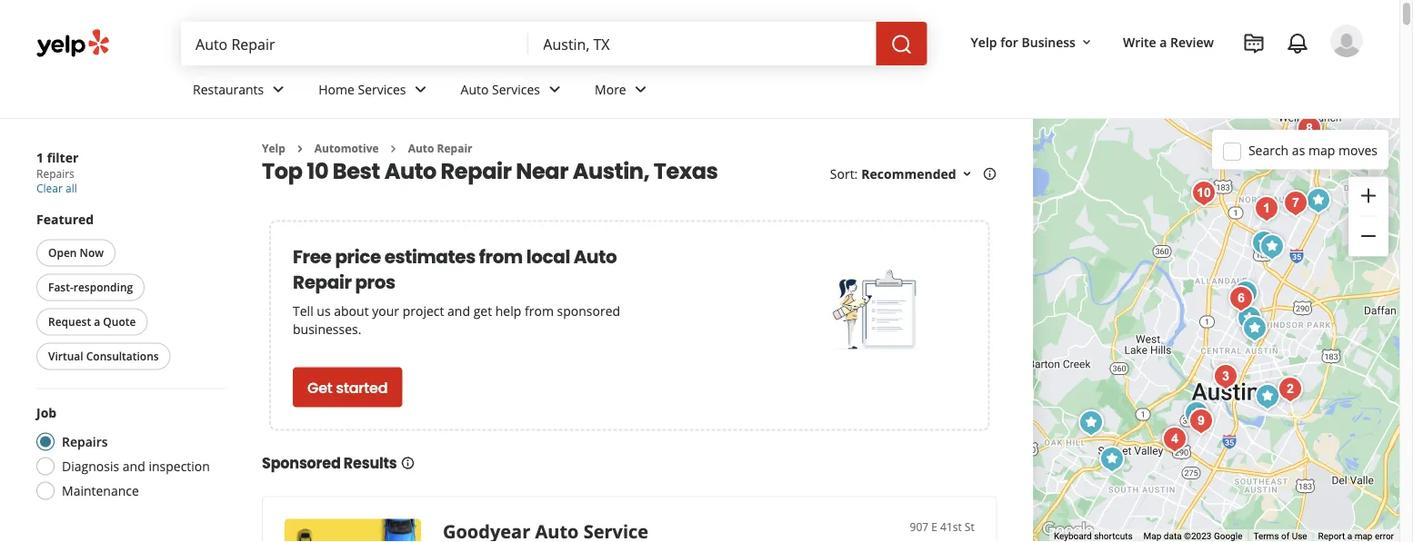 Task type: locate. For each thing, give the bounding box(es) containing it.
and up maintenance
[[123, 458, 145, 476]]

0 horizontal spatial map
[[1308, 142, 1335, 159]]

auto
[[461, 81, 489, 98], [408, 141, 434, 156], [384, 156, 436, 186], [574, 244, 617, 270]]

all
[[65, 181, 77, 196]]

map left error
[[1355, 532, 1373, 543]]

1 vertical spatial and
[[123, 458, 145, 476]]

recommended button
[[861, 165, 975, 183]]

2 services from the left
[[492, 81, 540, 98]]

1 none field from the left
[[196, 34, 514, 54]]

1 horizontal spatial from
[[525, 303, 554, 320]]

yelp left for
[[971, 33, 997, 50]]

repairs down filter
[[36, 166, 74, 181]]

0 horizontal spatial a
[[94, 315, 100, 330]]

1 horizontal spatial 16 info v2 image
[[983, 167, 997, 182]]

2 vertical spatial a
[[1347, 532, 1352, 543]]

zoom out image
[[1358, 225, 1379, 247]]

2 16 chevron right v2 image from the left
[[386, 142, 401, 156]]

41st
[[940, 520, 962, 535]]

0 vertical spatial map
[[1308, 142, 1335, 159]]

recommended
[[861, 165, 956, 183]]

yelp for yelp for business
[[971, 33, 997, 50]]

st
[[965, 520, 975, 535]]

buddha's garage image
[[1248, 191, 1285, 227]]

top
[[262, 156, 302, 186]]

auto services
[[461, 81, 540, 98]]

user actions element
[[956, 23, 1389, 135]]

review
[[1170, 33, 1214, 50]]

0 horizontal spatial and
[[123, 458, 145, 476]]

diagnosis and inspection
[[62, 458, 210, 476]]

inspection
[[149, 458, 210, 476]]

©2023
[[1184, 532, 1212, 543]]

option group
[[31, 404, 226, 506]]

lamb's tire & automotive image
[[1227, 276, 1264, 312]]

terms
[[1253, 532, 1279, 543]]

1 vertical spatial a
[[94, 315, 100, 330]]

24 chevron down v2 image inside auto services link
[[544, 79, 566, 100]]

24 chevron down v2 image right auto services
[[544, 79, 566, 100]]

three points automotive image
[[1312, 86, 1348, 123]]

keyboard shortcuts
[[1054, 532, 1133, 543]]

map
[[1308, 142, 1335, 159], [1355, 532, 1373, 543]]

16 chevron down v2 image
[[960, 167, 975, 182]]

1 16 chevron right v2 image from the left
[[293, 142, 307, 156]]

auto tek image
[[1157, 422, 1193, 458], [1157, 422, 1193, 458]]

1 vertical spatial map
[[1355, 532, 1373, 543]]

price
[[335, 244, 381, 270]]

services left 24 chevron down v2 icon
[[358, 81, 406, 98]]

search image
[[891, 34, 913, 56]]

auto right 24 chevron down v2 icon
[[461, 81, 489, 98]]

auto right local
[[574, 244, 617, 270]]

clear all link
[[36, 181, 77, 196]]

16 info v2 image right results
[[401, 456, 415, 471]]

a inside button
[[94, 315, 100, 330]]

vick's expertune automotive image
[[1291, 111, 1327, 147]]

2 24 chevron down v2 image from the left
[[544, 79, 566, 100]]

repair up us
[[293, 270, 352, 295]]

group
[[1349, 177, 1389, 257]]

yelp for business
[[971, 33, 1076, 50]]

free
[[293, 244, 331, 270]]

24 chevron down v2 image right more
[[630, 79, 652, 100]]

from
[[479, 244, 523, 270], [525, 303, 554, 320]]

from right 'help'
[[525, 303, 554, 320]]

yelp
[[971, 33, 997, 50], [262, 141, 285, 156]]

0 horizontal spatial none field
[[196, 34, 514, 54]]

16 info v2 image right 16 chevron down v2 icon
[[983, 167, 997, 182]]

and
[[447, 303, 470, 320], [123, 458, 145, 476]]

search
[[1248, 142, 1289, 159]]

repairs up diagnosis
[[62, 434, 108, 451]]

featured
[[36, 211, 94, 228]]

0 vertical spatial a
[[1160, 33, 1167, 50]]

get started
[[307, 378, 388, 398]]

fast-responding
[[48, 280, 133, 295]]

0 horizontal spatial 16 chevron right v2 image
[[293, 142, 307, 156]]

0 horizontal spatial yelp
[[262, 141, 285, 156]]

dave's ultimate automotive image
[[1183, 404, 1219, 440]]

map right as
[[1308, 142, 1335, 159]]

1 horizontal spatial services
[[492, 81, 540, 98]]

services up near
[[492, 81, 540, 98]]

business categories element
[[178, 65, 1363, 118]]

None search field
[[181, 22, 931, 65]]

1 vertical spatial from
[[525, 303, 554, 320]]

a right write
[[1160, 33, 1167, 50]]

auto inside business categories "element"
[[461, 81, 489, 98]]

from left local
[[479, 244, 523, 270]]

1 24 chevron down v2 image from the left
[[268, 79, 289, 100]]

1
[[36, 149, 44, 166]]

auto down 24 chevron down v2 icon
[[408, 141, 434, 156]]

a for write
[[1160, 33, 1167, 50]]

services for auto services
[[492, 81, 540, 98]]

24 chevron down v2 image
[[410, 79, 432, 100]]

1 horizontal spatial 24 chevron down v2 image
[[544, 79, 566, 100]]

16 chevron right v2 image right best
[[386, 142, 401, 156]]

0 vertical spatial repairs
[[36, 166, 74, 181]]

repair
[[437, 141, 472, 156], [441, 156, 512, 186], [293, 270, 352, 295]]

request a quote
[[48, 315, 136, 330]]

write a review link
[[1116, 25, 1221, 58]]

repair inside free price estimates from local auto repair pros tell us about your project and get help from sponsored businesses.
[[293, 270, 352, 295]]

open now button
[[36, 240, 116, 267]]

16 chevron right v2 image right yelp link
[[293, 142, 307, 156]]

none field up business categories "element"
[[543, 34, 862, 54]]

1 services from the left
[[358, 81, 406, 98]]

0 vertical spatial 16 info v2 image
[[983, 167, 997, 182]]

24 chevron down v2 image for more
[[630, 79, 652, 100]]

get started button
[[293, 368, 402, 408]]

None field
[[196, 34, 514, 54], [543, 34, 862, 54]]

1 horizontal spatial and
[[447, 303, 470, 320]]

oil changers & repair image
[[1094, 442, 1130, 478]]

24 chevron down v2 image inside "more" link
[[630, 79, 652, 100]]

a for report
[[1347, 532, 1352, 543]]

google
[[1214, 532, 1243, 543]]

google image
[[1038, 519, 1098, 543]]

3 24 chevron down v2 image from the left
[[630, 79, 652, 100]]

and left the get
[[447, 303, 470, 320]]

24 chevron down v2 image for restaurants
[[268, 79, 289, 100]]

your
[[372, 303, 399, 320]]

report a map error link
[[1318, 532, 1394, 543]]

estimates
[[384, 244, 476, 270]]

0 horizontal spatial 16 info v2 image
[[401, 456, 415, 471]]

24 chevron down v2 image inside restaurants link
[[268, 79, 289, 100]]

services for home services
[[358, 81, 406, 98]]

home services link
[[304, 65, 446, 118]]

sponsored results
[[262, 454, 397, 474]]

1 vertical spatial 16 info v2 image
[[401, 456, 415, 471]]

german auto center image
[[1246, 226, 1282, 262]]

open
[[48, 246, 77, 261]]

about
[[334, 303, 369, 320]]

2 horizontal spatial a
[[1347, 532, 1352, 543]]

get
[[473, 303, 492, 320]]

0 horizontal spatial 24 chevron down v2 image
[[268, 79, 289, 100]]

0 vertical spatial from
[[479, 244, 523, 270]]

2 none field from the left
[[543, 34, 862, 54]]

0 horizontal spatial services
[[358, 81, 406, 98]]

juke auto image
[[1272, 372, 1308, 408]]

project
[[403, 303, 444, 320]]

1 vertical spatial yelp
[[262, 141, 285, 156]]

1 horizontal spatial none field
[[543, 34, 862, 54]]

repairs
[[36, 166, 74, 181], [62, 434, 108, 451]]

1 horizontal spatial map
[[1355, 532, 1373, 543]]

services
[[358, 81, 406, 98], [492, 81, 540, 98]]

help
[[495, 303, 521, 320]]

0 vertical spatial and
[[447, 303, 470, 320]]

24 chevron down v2 image right restaurants
[[268, 79, 289, 100]]

0 vertical spatial yelp
[[971, 33, 997, 50]]

automotive
[[314, 141, 379, 156]]

frank's complete mobile auto care image
[[1207, 359, 1244, 396]]

business
[[1022, 33, 1076, 50]]

fast-responding button
[[36, 274, 145, 301]]

Find text field
[[196, 34, 514, 54]]

dave's ultimate automotive image
[[1223, 281, 1259, 317]]

a left quote
[[94, 315, 100, 330]]

1 horizontal spatial yelp
[[971, 33, 997, 50]]

yelp inside 'button'
[[971, 33, 997, 50]]

2 horizontal spatial 24 chevron down v2 image
[[630, 79, 652, 100]]

907
[[910, 520, 929, 535]]

nubrakes mobile brake repair image
[[1231, 301, 1267, 337]]

restaurants link
[[178, 65, 304, 118]]

none field up home services
[[196, 34, 514, 54]]

featured group
[[33, 211, 226, 374]]

yelp link
[[262, 141, 285, 156]]

map for error
[[1355, 532, 1373, 543]]

terms of use
[[1253, 532, 1307, 543]]

16 chevron right v2 image
[[293, 142, 307, 156], [386, 142, 401, 156]]

1 horizontal spatial a
[[1160, 33, 1167, 50]]

request
[[48, 315, 91, 330]]

a right report
[[1347, 532, 1352, 543]]

1 filter repairs clear all
[[36, 149, 78, 196]]

24 chevron down v2 image
[[268, 79, 289, 100], [544, 79, 566, 100], [630, 79, 652, 100]]

vick's expertune automotive image
[[1291, 111, 1327, 147]]

yelp left "10" at the left top of the page
[[262, 141, 285, 156]]

16 info v2 image
[[983, 167, 997, 182], [401, 456, 415, 471]]

austin,
[[573, 156, 649, 186]]

request a quote button
[[36, 309, 148, 336]]

report
[[1318, 532, 1345, 543]]

1 horizontal spatial 16 chevron right v2 image
[[386, 142, 401, 156]]

get
[[307, 378, 332, 398]]

projects image
[[1243, 33, 1265, 55]]



Task type: vqa. For each thing, say whether or not it's contained in the screenshot.
"Oil Changers & Repair" icon
yes



Task type: describe. For each thing, give the bounding box(es) containing it.
auto repair
[[408, 141, 472, 156]]

clear
[[36, 181, 63, 196]]

for
[[1000, 33, 1018, 50]]

zoom in image
[[1358, 185, 1379, 207]]

alpha roadside services and battery image
[[1178, 396, 1215, 433]]

keyboard
[[1054, 532, 1092, 543]]

option group containing job
[[31, 404, 226, 506]]

keyboard shortcuts button
[[1054, 531, 1133, 543]]

free price estimates from local auto repair pros image
[[832, 265, 923, 356]]

write a review
[[1123, 33, 1214, 50]]

map for moves
[[1308, 142, 1335, 159]]

southwest autobody image
[[1073, 406, 1109, 442]]

repair down auto services
[[437, 141, 472, 156]]

auto services link
[[446, 65, 580, 118]]

report a map error
[[1318, 532, 1394, 543]]

use
[[1292, 532, 1307, 543]]

shortcuts
[[1094, 532, 1133, 543]]

consultations
[[86, 349, 159, 364]]

search as map moves
[[1248, 142, 1378, 159]]

quote
[[103, 315, 136, 330]]

0 horizontal spatial from
[[479, 244, 523, 270]]

near
[[516, 156, 568, 186]]

us
[[317, 303, 331, 320]]

e
[[931, 520, 937, 535]]

map data ©2023 google
[[1144, 532, 1243, 543]]

10
[[307, 156, 328, 186]]

auto right best
[[384, 156, 436, 186]]

repair left near
[[441, 156, 512, 186]]

restaurants
[[193, 81, 264, 98]]

yelp for yelp link
[[262, 141, 285, 156]]

as
[[1292, 142, 1305, 159]]

more
[[595, 81, 626, 98]]

tell
[[293, 303, 313, 320]]

moves
[[1339, 142, 1378, 159]]

map region
[[1005, 86, 1413, 543]]

16 chevron right v2 image for auto repair
[[386, 142, 401, 156]]

16 chevron right v2 image for automotive
[[293, 142, 307, 156]]

started
[[336, 378, 388, 398]]

a for request
[[94, 315, 100, 330]]

all tune and lube total car care image
[[1253, 135, 1289, 171]]

data
[[1164, 532, 1182, 543]]

responding
[[73, 280, 133, 295]]

home
[[318, 81, 355, 98]]

virtual consultations button
[[36, 343, 171, 371]]

terms of use link
[[1253, 532, 1307, 543]]

open now
[[48, 246, 104, 261]]

job
[[36, 405, 57, 422]]

texas
[[654, 156, 718, 186]]

now
[[80, 246, 104, 261]]

maintenance
[[62, 483, 139, 500]]

auto repair link
[[408, 141, 472, 156]]

none field near
[[543, 34, 862, 54]]

virtual consultations
[[48, 349, 159, 364]]

luxury auto works - austin image
[[1254, 229, 1290, 266]]

write
[[1123, 33, 1156, 50]]

virtual
[[48, 349, 83, 364]]

goodyear auto service image
[[1237, 311, 1273, 347]]

sort:
[[830, 165, 858, 183]]

map
[[1144, 532, 1162, 543]]

sponsored
[[557, 303, 620, 320]]

more link
[[580, 65, 666, 118]]

businesses.
[[293, 321, 361, 338]]

free price estimates from local auto repair pros tell us about your project and get help from sponsored businesses.
[[293, 244, 620, 338]]

automotive link
[[314, 141, 379, 156]]

best
[[333, 156, 380, 186]]

sponsored
[[262, 454, 341, 474]]

results
[[344, 454, 397, 474]]

and inside free price estimates from local auto repair pros tell us about your project and get help from sponsored businesses.
[[447, 303, 470, 320]]

766 auto image
[[1249, 379, 1286, 416]]

instant car fix image
[[1300, 183, 1337, 219]]

luu auto repair image
[[1277, 186, 1314, 222]]

16 chevron down v2 image
[[1079, 35, 1094, 50]]

Near text field
[[543, 34, 862, 54]]

error
[[1375, 532, 1394, 543]]

top 10 best auto repair near austin, texas
[[262, 156, 718, 186]]

of
[[1281, 532, 1290, 543]]

filter
[[47, 149, 78, 166]]

907 e 41st st
[[910, 520, 975, 535]]

diagnosis
[[62, 458, 119, 476]]

yelp for business button
[[964, 25, 1101, 58]]

local
[[526, 244, 570, 270]]

repairs inside 1 filter repairs clear all
[[36, 166, 74, 181]]

1 vertical spatial repairs
[[62, 434, 108, 451]]

home services
[[318, 81, 406, 98]]

greg r. image
[[1330, 25, 1363, 57]]

1836 mobile repair image
[[1186, 176, 1222, 212]]

none field find
[[196, 34, 514, 54]]

24 chevron down v2 image for auto services
[[544, 79, 566, 100]]

pros
[[355, 270, 395, 295]]

notifications image
[[1287, 33, 1309, 55]]

auto inside free price estimates from local auto repair pros tell us about your project and get help from sponsored businesses.
[[574, 244, 617, 270]]



